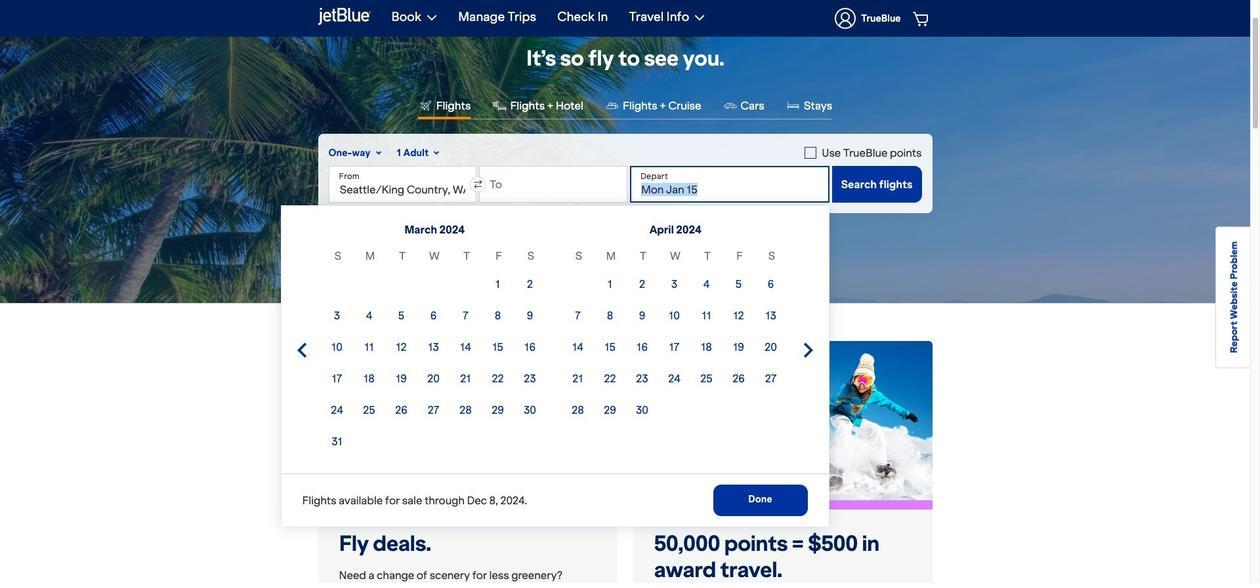 Task type: locate. For each thing, give the bounding box(es) containing it.
navigation
[[381, 0, 933, 37]]

None text field
[[329, 166, 477, 203], [480, 166, 628, 203], [329, 166, 477, 203], [480, 166, 628, 203]]

banner
[[0, 0, 1251, 37]]

Depart Press DOWN ARROW key to select available dates field
[[630, 166, 830, 203]]

None checkbox
[[805, 145, 922, 161]]

shopping cart (empty) image
[[914, 11, 931, 26]]



Task type: describe. For each thing, give the bounding box(es) containing it.
previous month image
[[294, 343, 310, 359]]

next month image
[[801, 343, 817, 359]]

jetblue home image
[[318, 6, 371, 27]]



Task type: vqa. For each thing, say whether or not it's contained in the screenshot.
Jetblue Vacations image
no



